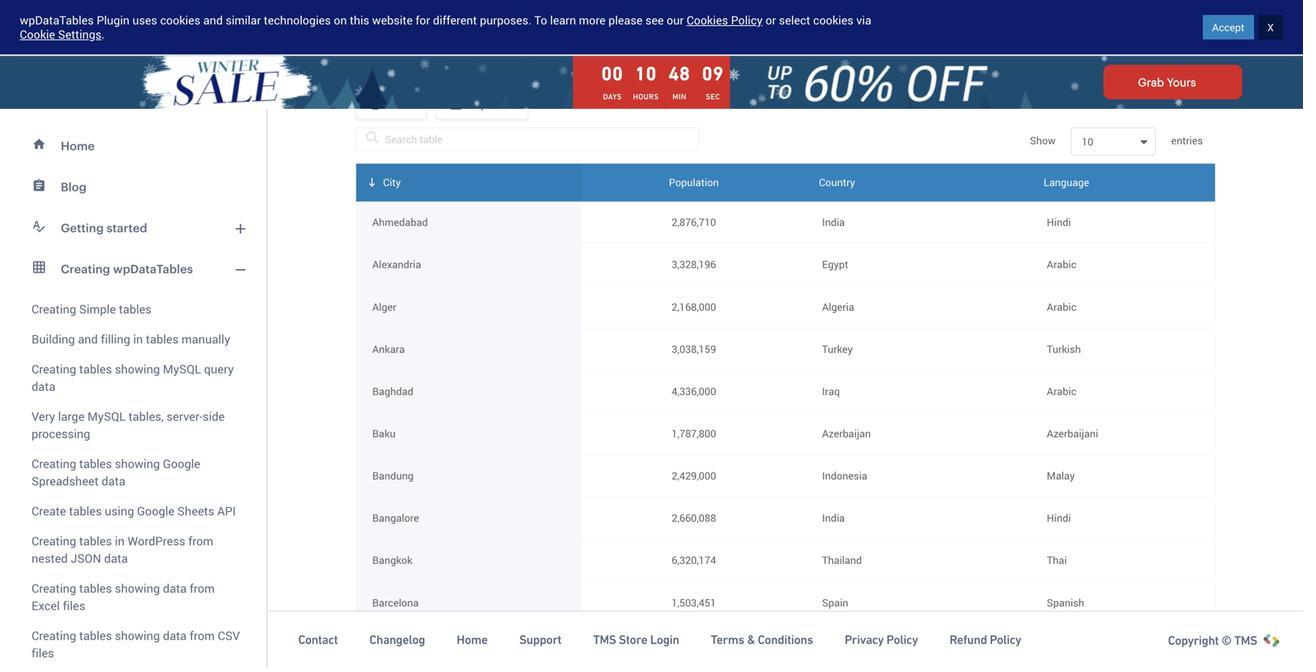 Task type: describe. For each thing, give the bounding box(es) containing it.
in
[[343, 0, 354, 7]]

refund policy link
[[950, 632, 1022, 648]]

very
[[32, 408, 55, 425]]

accept
[[1213, 20, 1245, 34]]

2 will from the left
[[751, 0, 769, 7]]

0 vertical spatial in
[[871, 42, 881, 54]]

1 vertical spatial create
[[728, 42, 762, 54]]

wordpress
[[128, 533, 185, 549]]

10 button
[[1083, 128, 1146, 155]]

see
[[646, 12, 664, 28]]

tables for creating tables showing data from csv files
[[79, 628, 112, 644]]

and left 'study'
[[817, 42, 837, 54]]

00
[[602, 63, 624, 84]]

1 table from the left
[[439, 42, 466, 54]]

we'll examine the table first, and then go through the steps necessary to create this table and study in detail the query generator elements.
[[343, 42, 1078, 54]]

1,787,800
[[672, 427, 717, 441]]

policy for refund policy
[[990, 633, 1022, 647]]

and inside in this tutorial, we will demonstrate how you can create a wpdatatable that will show all cities with populations greater than 1,500,000, the countries where they are located, and the language spoken.
[[389, 10, 409, 23]]

in inside creating tables in wordpress from nested json data
[[115, 533, 125, 549]]

populations
[[877, 0, 940, 7]]

1,503,451
[[672, 596, 717, 610]]

files for creating tables showing data from excel files
[[63, 598, 85, 614]]

1 vertical spatial home
[[457, 633, 488, 647]]

wpdatatables plugin uses cookies and similar technologies on this website for different purposes. to learn more please see our cookies policy or select cookies via cookie settings .
[[20, 12, 872, 42]]

1 cookies from the left
[[160, 12, 201, 28]]

turkish
[[1048, 342, 1082, 356]]

server-
[[167, 408, 203, 425]]

this inside the wpdatatables plugin uses cookies and similar technologies on this website for different purposes. to learn more please see our cookies policy or select cookies via cookie settings .
[[350, 12, 370, 28]]

language: activate to sort column ascending element
[[1032, 164, 1216, 201]]

the inside in this tutorial, we will demonstrate how you can create a wpdatatable that will show all cities with populations greater than 1,500,000, the countries where they are located, and the language spoken.
[[412, 10, 429, 23]]

wpdatatables inside the wpdatatables plugin uses cookies and similar technologies on this website for different purposes. to learn more please see our cookies policy or select cookies via cookie settings .
[[20, 12, 94, 28]]

creating wpdatatables link
[[9, 249, 257, 290]]

api
[[217, 503, 236, 519]]

creating simple tables
[[32, 301, 152, 317]]

creating simple tables link
[[9, 290, 257, 324]]

©
[[1222, 634, 1232, 648]]

india for 2,876,710
[[823, 215, 845, 229]]

different
[[433, 12, 477, 28]]

very large mysql tables, server-side processing link
[[9, 402, 257, 449]]

the down for
[[419, 42, 436, 54]]

creating tables in wordpress from nested json data
[[32, 533, 214, 567]]

indonesia
[[823, 469, 868, 483]]

sec
[[706, 92, 721, 101]]

building and filling in tables manually link
[[9, 324, 257, 354]]

tables for create tables using google sheets api
[[69, 503, 102, 519]]

print
[[388, 96, 412, 111]]

creating tables showing google spreadsheet data
[[32, 456, 200, 489]]

and left filling
[[78, 331, 98, 347]]

the countries
[[1075, 0, 1146, 7]]

terms
[[711, 633, 745, 647]]

malay
[[1048, 469, 1076, 483]]

From number field
[[598, 633, 791, 661]]

study
[[839, 42, 869, 54]]

city: activate to sort column descending element
[[356, 164, 582, 201]]

2 vertical spatial this
[[765, 42, 784, 54]]

creating tables showing mysql query data link
[[9, 354, 257, 402]]

alger
[[373, 300, 397, 314]]

contact link
[[298, 632, 338, 648]]

located,
[[343, 10, 387, 23]]

select
[[779, 12, 811, 28]]

create tables using google sheets api link
[[9, 496, 257, 526]]

creating for creating simple tables
[[32, 301, 76, 317]]

creating for creating tables showing data from excel files
[[32, 581, 76, 597]]

simple
[[79, 301, 116, 317]]

create tables using google sheets api
[[32, 503, 236, 519]]

privacy
[[845, 633, 884, 647]]

the right detail
[[917, 42, 934, 54]]

tms store login link
[[593, 632, 680, 648]]

showing for creating tables showing data from excel files
[[115, 581, 160, 597]]

terms & conditions
[[711, 633, 814, 647]]

create inside in this tutorial, we will demonstrate how you can create a wpdatatable that will show all cities with populations greater than 1,500,000, the countries where they are located, and the language spoken.
[[607, 0, 641, 7]]

creating for creating tables showing google spreadsheet data
[[32, 456, 76, 472]]

population: activate to sort column ascending element
[[582, 164, 807, 201]]

baku
[[373, 427, 396, 441]]

support link
[[520, 632, 562, 648]]

policy for privacy policy
[[887, 633, 919, 647]]

refund policy
[[950, 633, 1022, 647]]

from for creating tables showing data from excel files
[[190, 581, 215, 597]]

to
[[535, 12, 548, 28]]

greater
[[944, 0, 983, 7]]

tables,
[[129, 408, 164, 425]]

0 horizontal spatial home
[[61, 139, 95, 153]]

tables for creating tables showing mysql query data
[[79, 361, 112, 377]]

data inside creating tables showing mysql query data
[[32, 378, 55, 395]]

tms store login
[[593, 633, 680, 647]]

09
[[702, 63, 724, 84]]

policy inside the wpdatatables plugin uses cookies and similar technologies on this website for different purposes. to learn more please see our cookies policy or select cookies via cookie settings .
[[731, 12, 763, 28]]

alexandria
[[373, 258, 421, 272]]

2,660,088
[[672, 511, 717, 525]]

creating tables showing google spreadsheet data link
[[9, 449, 257, 496]]

learn
[[550, 12, 576, 28]]

creating tables showing data from excel files
[[32, 581, 215, 614]]

store
[[619, 633, 648, 647]]

1 horizontal spatial home link
[[457, 632, 488, 648]]

json
[[71, 551, 101, 567]]

uses
[[133, 12, 157, 28]]

azerbaijan
[[823, 427, 871, 441]]

creating for creating tables showing mysql query data
[[32, 361, 76, 377]]

nested
[[32, 551, 68, 567]]

1 vertical spatial in
[[133, 331, 143, 347]]

go
[[545, 42, 559, 54]]

export button
[[436, 88, 529, 120]]

10 inside button
[[1083, 134, 1094, 149]]

data inside creating tables showing google spreadsheet data
[[102, 473, 125, 489]]

population
[[669, 175, 719, 190]]

processing
[[32, 426, 90, 442]]

min
[[673, 92, 687, 101]]

and inside the wpdatatables plugin uses cookies and similar technologies on this website for different purposes. to learn more please see our cookies policy or select cookies via cookie settings .
[[203, 12, 223, 28]]

how
[[536, 0, 559, 7]]

grab yours link
[[1104, 65, 1243, 99]]

similar
[[226, 12, 261, 28]]

our
[[667, 12, 684, 28]]

india for 2,660,088
[[823, 511, 845, 525]]

language
[[432, 10, 481, 23]]

cookie
[[20, 26, 55, 42]]

then
[[518, 42, 542, 54]]

tutorial,
[[380, 0, 421, 7]]

spoken.
[[484, 10, 526, 23]]

turkey
[[823, 342, 853, 356]]

on
[[334, 12, 347, 28]]

necessary
[[658, 42, 712, 54]]

thailand
[[823, 554, 863, 568]]

bangkok
[[373, 554, 413, 568]]

where
[[1149, 0, 1182, 7]]

showing for creating tables showing mysql query data
[[115, 361, 160, 377]]



Task type: vqa. For each thing, say whether or not it's contained in the screenshot.
Login
yes



Task type: locate. For each thing, give the bounding box(es) containing it.
from inside creating tables in wordpress from nested json data
[[188, 533, 214, 549]]

export
[[469, 96, 501, 111]]

google inside creating tables showing google spreadsheet data
[[163, 456, 200, 472]]

1 vertical spatial files
[[32, 645, 54, 661]]

tables up spreadsheet
[[79, 456, 112, 472]]

1 horizontal spatial wpdatatables
[[113, 262, 193, 276]]

0 horizontal spatial in
[[115, 533, 125, 549]]

creating up building
[[32, 301, 76, 317]]

1,500,000,
[[1013, 0, 1071, 7]]

1 horizontal spatial query
[[937, 42, 967, 54]]

creating up spreadsheet
[[32, 456, 76, 472]]

3,038,159
[[672, 342, 717, 356]]

plugin
[[97, 12, 130, 28]]

home link up blog
[[9, 126, 257, 167]]

0 horizontal spatial policy
[[731, 12, 763, 28]]

this right on
[[350, 12, 370, 28]]

10
[[635, 63, 657, 84], [1083, 134, 1094, 149]]

creating inside creating tables in wordpress from nested json data
[[32, 533, 76, 549]]

google down server-
[[163, 456, 200, 472]]

0 vertical spatial files
[[63, 598, 85, 614]]

in down using
[[115, 533, 125, 549]]

using
[[105, 503, 134, 519]]

website
[[372, 12, 413, 28]]

settings
[[58, 26, 102, 42]]

data right json
[[104, 551, 128, 567]]

2 india from the top
[[823, 511, 845, 525]]

blog link
[[9, 167, 257, 208]]

showing for creating tables showing data from csv files
[[115, 628, 160, 644]]

generator
[[970, 42, 1023, 54]]

show
[[1031, 133, 1059, 148]]

City text field
[[373, 649, 566, 669]]

spreadsheet
[[32, 473, 99, 489]]

table
[[439, 42, 466, 54], [787, 42, 814, 54]]

showing
[[115, 361, 160, 377], [115, 456, 160, 472], [115, 581, 160, 597], [115, 628, 160, 644]]

2 table from the left
[[787, 42, 814, 54]]

iraq
[[823, 384, 841, 399]]

1 vertical spatial home link
[[457, 632, 488, 648]]

through
[[562, 42, 604, 54]]

showing down very large mysql tables, server-side processing link
[[115, 456, 160, 472]]

1 horizontal spatial table
[[787, 42, 814, 54]]

x button
[[1259, 15, 1284, 39]]

creating inside creating tables showing data from csv files
[[32, 628, 76, 644]]

Search table search field
[[356, 128, 700, 151]]

tables up building and filling in tables manually link on the left of the page
[[119, 301, 152, 317]]

please
[[609, 12, 643, 28]]

data left csv in the left of the page
[[163, 628, 187, 644]]

1 vertical spatial google
[[137, 503, 175, 519]]

tables left using
[[69, 503, 102, 519]]

home up blog
[[61, 139, 95, 153]]

a
[[645, 0, 651, 7]]

0 vertical spatial home link
[[9, 126, 257, 167]]

to
[[715, 42, 726, 54]]

bangalore
[[373, 511, 419, 525]]

0 horizontal spatial home link
[[9, 126, 257, 167]]

arabic for iraq
[[1048, 384, 1077, 399]]

all cities
[[804, 0, 848, 7]]

showing inside creating tables showing data from csv files
[[115, 628, 160, 644]]

data down wordpress
[[163, 581, 187, 597]]

policy up country text box
[[887, 633, 919, 647]]

mysql down manually
[[163, 361, 201, 377]]

and down tutorial,
[[389, 10, 409, 23]]

query left "generator"
[[937, 42, 967, 54]]

x
[[1268, 20, 1275, 34]]

1 vertical spatial query
[[204, 361, 234, 377]]

0 horizontal spatial wpdatatables
[[20, 12, 94, 28]]

0 vertical spatial from
[[188, 533, 214, 549]]

get started
[[1187, 20, 1243, 35]]

tables down creating simple tables 'link'
[[146, 331, 179, 347]]

1 will from the left
[[443, 0, 461, 7]]

1 horizontal spatial in
[[133, 331, 143, 347]]

tables inside creating tables showing mysql query data
[[79, 361, 112, 377]]

wpdatatables - tables and charts manager wordpress plugin image
[[16, 13, 167, 42]]

steps
[[627, 42, 655, 54]]

cookies right uses in the top left of the page
[[160, 12, 201, 28]]

create
[[607, 0, 641, 7], [728, 42, 762, 54]]

tables inside the creating tables showing data from excel files
[[79, 581, 112, 597]]

mysql inside very large mysql tables, server-side processing
[[87, 408, 126, 425]]

ankara
[[373, 342, 405, 356]]

support
[[520, 633, 562, 647]]

sheets
[[178, 503, 214, 519]]

0 vertical spatial this
[[357, 0, 376, 7]]

this inside in this tutorial, we will demonstrate how you can create a wpdatatable that will show all cities with populations greater than 1,500,000, the countries where they are located, and the language spoken.
[[357, 0, 376, 7]]

tables inside creating tables in wordpress from nested json data
[[79, 533, 112, 549]]

create up please
[[607, 0, 641, 7]]

tables up json
[[79, 533, 112, 549]]

48
[[669, 63, 691, 84]]

city
[[383, 175, 401, 190]]

1 hindi from the top
[[1048, 215, 1072, 229]]

showing inside creating tables showing google spreadsheet data
[[115, 456, 160, 472]]

creating for creating tables in wordpress from nested json data
[[32, 533, 76, 549]]

google up wordpress
[[137, 503, 175, 519]]

home link up "city" text field
[[457, 632, 488, 648]]

very large mysql tables, server-side processing
[[32, 408, 225, 442]]

will up "language"
[[443, 0, 461, 7]]

tables down filling
[[79, 361, 112, 377]]

cookies down the all cities
[[814, 12, 854, 28]]

barcelona
[[373, 596, 419, 610]]

creating tables showing mysql query data
[[32, 361, 234, 395]]

2 vertical spatial arabic
[[1048, 384, 1077, 399]]

policy left or
[[731, 12, 763, 28]]

spain
[[823, 596, 849, 610]]

1 horizontal spatial will
[[751, 0, 769, 7]]

3 showing from the top
[[115, 581, 160, 597]]

creating inside creating tables showing google spreadsheet data
[[32, 456, 76, 472]]

creating tables in wordpress from nested json data link
[[9, 526, 257, 574]]

tms right ©
[[1235, 634, 1258, 648]]

0 vertical spatial create
[[607, 0, 641, 7]]

2 vertical spatial from
[[190, 628, 215, 644]]

building and filling in tables manually
[[32, 331, 230, 347]]

data up using
[[102, 473, 125, 489]]

2 arabic from the top
[[1048, 300, 1077, 314]]

0 vertical spatial mysql
[[163, 361, 201, 377]]

google
[[163, 456, 200, 472], [137, 503, 175, 519]]

the left steps
[[607, 42, 624, 54]]

blog
[[61, 180, 87, 194]]

this
[[357, 0, 376, 7], [350, 12, 370, 28], [765, 42, 784, 54]]

1 vertical spatial mysql
[[87, 408, 126, 425]]

grab yours
[[1139, 76, 1197, 88]]

this up located,
[[357, 0, 376, 7]]

excel
[[32, 598, 60, 614]]

from inside the creating tables showing data from excel files
[[190, 581, 215, 597]]

1 horizontal spatial mysql
[[163, 361, 201, 377]]

examine
[[371, 42, 416, 54]]

tables down json
[[79, 581, 112, 597]]

data inside creating tables showing data from csv files
[[163, 628, 187, 644]]

3 arabic from the top
[[1048, 384, 1077, 399]]

data up very
[[32, 378, 55, 395]]

thai
[[1048, 554, 1068, 568]]

hindi down malay
[[1048, 511, 1072, 525]]

1 vertical spatial hindi
[[1048, 511, 1072, 525]]

accept button
[[1204, 15, 1255, 39]]

creating up nested
[[32, 533, 76, 549]]

files down excel
[[32, 645, 54, 661]]

0 horizontal spatial cookies
[[160, 12, 201, 28]]

mysql right large at left
[[87, 408, 126, 425]]

4 showing from the top
[[115, 628, 160, 644]]

showing inside creating tables showing mysql query data
[[115, 361, 160, 377]]

1 vertical spatial 10
[[1083, 134, 1094, 149]]

in right filling
[[133, 331, 143, 347]]

create right to
[[728, 42, 762, 54]]

files inside creating tables showing data from csv files
[[32, 645, 54, 661]]

hindi down language
[[1048, 215, 1072, 229]]

0 vertical spatial google
[[163, 456, 200, 472]]

google for using
[[137, 503, 175, 519]]

1 horizontal spatial files
[[63, 598, 85, 614]]

2 hindi from the top
[[1048, 511, 1072, 525]]

2,876,710
[[672, 215, 717, 229]]

privacy policy
[[845, 633, 919, 647]]

tables inside creating tables showing data from csv files
[[79, 628, 112, 644]]

0 horizontal spatial 10
[[635, 63, 657, 84]]

from inside creating tables showing data from csv files
[[190, 628, 215, 644]]

wpdatatables up creating simple tables 'link'
[[113, 262, 193, 276]]

tables inside 'link'
[[119, 301, 152, 317]]

yours
[[1168, 76, 1197, 88]]

table down select
[[787, 42, 814, 54]]

google for showing
[[163, 456, 200, 472]]

0 horizontal spatial mysql
[[87, 408, 126, 425]]

1 horizontal spatial create
[[728, 42, 762, 54]]

detail
[[884, 42, 914, 54]]

country: activate to sort column ascending element
[[807, 164, 1032, 201]]

conditions
[[758, 633, 814, 647]]

policy right refund
[[990, 633, 1022, 647]]

creating for creating tables showing data from csv files
[[32, 628, 76, 644]]

creating inside creating tables showing mysql query data
[[32, 361, 76, 377]]

10 up hours on the top
[[635, 63, 657, 84]]

1 vertical spatial arabic
[[1048, 300, 1077, 314]]

1 arabic from the top
[[1048, 258, 1077, 272]]

query
[[937, 42, 967, 54], [204, 361, 234, 377]]

showing inside the creating tables showing data from excel files
[[115, 581, 160, 597]]

will up or
[[751, 0, 769, 7]]

0 vertical spatial home
[[61, 139, 95, 153]]

2 horizontal spatial policy
[[990, 633, 1022, 647]]

baghdad
[[373, 384, 414, 399]]

creating
[[61, 262, 110, 276], [32, 301, 76, 317], [32, 361, 76, 377], [32, 456, 76, 472], [32, 533, 76, 549], [32, 581, 76, 597], [32, 628, 76, 644]]

1 vertical spatial india
[[823, 511, 845, 525]]

creating inside the creating tables showing data from excel files
[[32, 581, 76, 597]]

0 horizontal spatial table
[[439, 42, 466, 54]]

1 showing from the top
[[115, 361, 160, 377]]

0 vertical spatial wpdatatables
[[20, 12, 94, 28]]

tms left store
[[593, 633, 617, 647]]

10 right show
[[1083, 134, 1094, 149]]

filling
[[101, 331, 130, 347]]

tables for creating tables showing data from excel files
[[79, 581, 112, 597]]

data inside creating tables in wordpress from nested json data
[[104, 551, 128, 567]]

arabic for egypt
[[1048, 258, 1077, 272]]

algeria
[[823, 300, 855, 314]]

from for creating tables showing data from csv files
[[190, 628, 215, 644]]

manually
[[182, 331, 230, 347]]

creating down building
[[32, 361, 76, 377]]

country
[[819, 175, 856, 190]]

via
[[857, 12, 872, 28]]

Search form search field
[[332, 17, 861, 38]]

azerbaijani
[[1048, 427, 1099, 441]]

creating up excel
[[32, 581, 76, 597]]

0 horizontal spatial create
[[607, 0, 641, 7]]

1 horizontal spatial home
[[457, 633, 488, 647]]

2 showing from the top
[[115, 456, 160, 472]]

hindi for 2,660,088
[[1048, 511, 1072, 525]]

the down we
[[412, 10, 429, 23]]

mysql inside creating tables showing mysql query data
[[163, 361, 201, 377]]

creating down excel
[[32, 628, 76, 644]]

1 india from the top
[[823, 215, 845, 229]]

0 vertical spatial query
[[937, 42, 967, 54]]

hindi for 2,876,710
[[1048, 215, 1072, 229]]

1 vertical spatial this
[[350, 12, 370, 28]]

are
[[1212, 0, 1229, 7]]

contact
[[298, 633, 338, 647]]

creating tables showing data from excel files link
[[9, 574, 257, 621]]

1 horizontal spatial cookies
[[814, 12, 854, 28]]

6,320,174
[[672, 554, 717, 568]]

0 horizontal spatial tms
[[593, 633, 617, 647]]

0 vertical spatial 10
[[635, 63, 657, 84]]

0 vertical spatial arabic
[[1048, 258, 1077, 272]]

the
[[412, 10, 429, 23], [419, 42, 436, 54], [607, 42, 624, 54], [917, 42, 934, 54]]

0 vertical spatial india
[[823, 215, 845, 229]]

showing down building and filling in tables manually link on the left of the page
[[115, 361, 160, 377]]

0 vertical spatial hindi
[[1048, 215, 1072, 229]]

query down manually
[[204, 361, 234, 377]]

than
[[986, 0, 1010, 7]]

we'll
[[343, 42, 369, 54]]

india down country
[[823, 215, 845, 229]]

Country text field
[[823, 649, 1016, 669]]

2 cookies from the left
[[814, 12, 854, 28]]

creating up "creating simple tables"
[[61, 262, 110, 276]]

showing for creating tables showing google spreadsheet data
[[115, 456, 160, 472]]

arabic for algeria
[[1048, 300, 1077, 314]]

1 vertical spatial wpdatatables
[[113, 262, 193, 276]]

files right excel
[[63, 598, 85, 614]]

egypt
[[823, 258, 849, 272]]

in right 'study'
[[871, 42, 881, 54]]

files for creating tables showing data from csv files
[[32, 645, 54, 661]]

query inside creating tables showing mysql query data
[[204, 361, 234, 377]]

tms inside tms store login link
[[593, 633, 617, 647]]

2 vertical spatial in
[[115, 533, 125, 549]]

large
[[58, 408, 85, 425]]

tables down the creating tables showing data from excel files
[[79, 628, 112, 644]]

1 vertical spatial from
[[190, 581, 215, 597]]

home link
[[9, 126, 257, 167], [457, 632, 488, 648]]

hindi
[[1048, 215, 1072, 229], [1048, 511, 1072, 525]]

india up "thailand"
[[823, 511, 845, 525]]

0 horizontal spatial files
[[32, 645, 54, 661]]

files inside the creating tables showing data from excel files
[[63, 598, 85, 614]]

more
[[579, 12, 606, 28]]

tables inside creating tables showing google spreadsheet data
[[79, 456, 112, 472]]

creating for creating wpdatatables
[[61, 262, 110, 276]]

showing down creating tables showing data from excel files link
[[115, 628, 160, 644]]

tables for creating tables in wordpress from nested json data
[[79, 533, 112, 549]]

creating tables showing data from csv files
[[32, 628, 240, 661]]

table down different
[[439, 42, 466, 54]]

refund
[[950, 633, 988, 647]]

creating wpdatatables
[[61, 262, 193, 276]]

home up "city" text field
[[457, 633, 488, 647]]

tables for creating tables showing google spreadsheet data
[[79, 456, 112, 472]]

terms & conditions link
[[711, 632, 814, 648]]

2 horizontal spatial in
[[871, 42, 881, 54]]

0 horizontal spatial query
[[204, 361, 234, 377]]

hours
[[633, 92, 659, 101]]

and left then
[[496, 42, 516, 54]]

data inside the creating tables showing data from excel files
[[163, 581, 187, 597]]

showing down creating tables in wordpress from nested json data link
[[115, 581, 160, 597]]

0 horizontal spatial will
[[443, 0, 461, 7]]

1 horizontal spatial 10
[[1083, 134, 1094, 149]]

getting started
[[61, 221, 147, 235]]

creating inside 'link'
[[32, 301, 76, 317]]

wpdatatables left .
[[20, 12, 94, 28]]

and left 'similar'
[[203, 12, 223, 28]]

1 horizontal spatial tms
[[1235, 634, 1258, 648]]

1 horizontal spatial policy
[[887, 633, 919, 647]]

from for creating tables in wordpress from nested json data
[[188, 533, 214, 549]]

creating tables showing data from csv files link
[[9, 621, 257, 669]]

this down or
[[765, 42, 784, 54]]

data
[[32, 378, 55, 395], [102, 473, 125, 489], [104, 551, 128, 567], [163, 581, 187, 597], [163, 628, 187, 644]]



